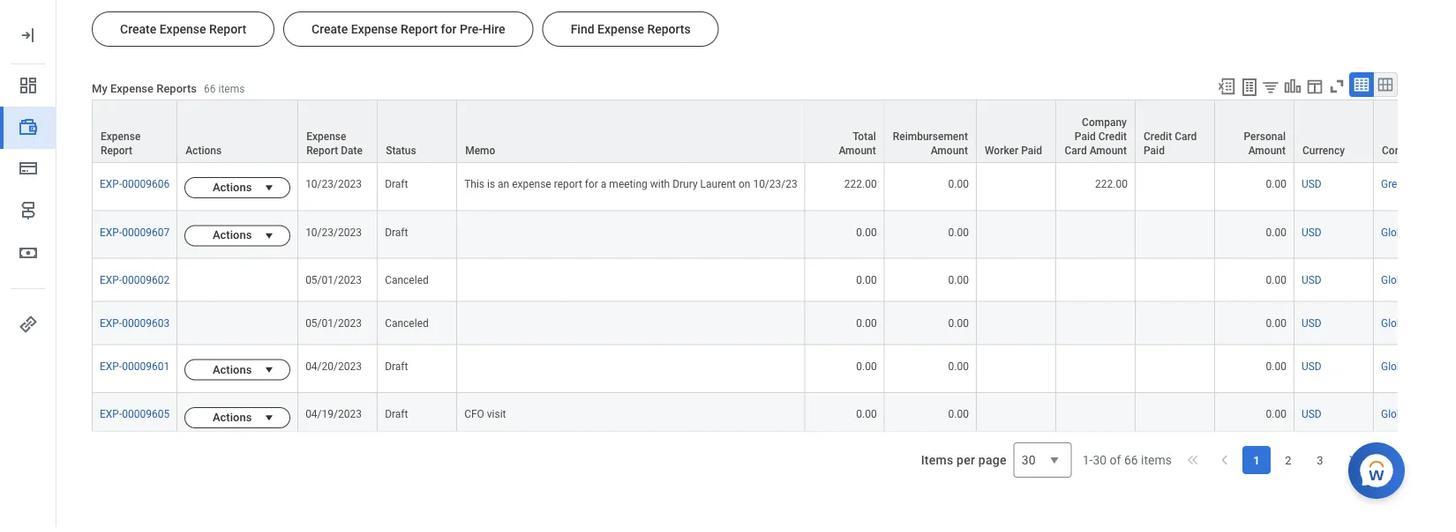 Task type: locate. For each thing, give the bounding box(es) containing it.
222.00 down company paid credit card amount
[[1095, 178, 1128, 191]]

0 horizontal spatial for
[[441, 22, 457, 36]]

reports down create expense report button
[[156, 81, 197, 95]]

paid right company paid credit card amount
[[1144, 145, 1165, 157]]

exp- down exp-00009606 link
[[100, 226, 122, 239]]

caret down image left "04/19/2023"
[[259, 411, 280, 425]]

2 usd link from the top
[[1302, 223, 1322, 239]]

1 row from the top
[[92, 100, 1433, 163]]

66 right of
[[1124, 453, 1138, 468]]

05/01/2023
[[306, 274, 362, 287], [306, 318, 362, 330]]

1 global mod from the top
[[1381, 226, 1433, 239]]

4 mod from the top
[[1414, 361, 1433, 373]]

credit right company paid credit card amount
[[1144, 131, 1172, 143]]

for left the pre-
[[441, 22, 457, 36]]

exp-00009603
[[100, 318, 170, 330]]

exp-00009607 link
[[100, 226, 170, 239]]

1 vertical spatial 66
[[1124, 453, 1138, 468]]

global mod for exp-00009607
[[1381, 226, 1433, 239]]

amount
[[839, 145, 876, 157], [931, 145, 968, 157], [1090, 145, 1127, 157], [1249, 145, 1286, 157]]

of
[[1110, 453, 1121, 468]]

table image
[[1353, 76, 1371, 94]]

paid right worker
[[1021, 145, 1042, 157]]

2 create from the left
[[312, 22, 348, 36]]

report left the pre-
[[401, 22, 438, 36]]

3 exp- from the top
[[100, 274, 122, 287]]

global mod link for 00009602
[[1381, 274, 1433, 287]]

1 horizontal spatial create
[[312, 22, 348, 36]]

1 exp- from the top
[[100, 178, 122, 191]]

1 vertical spatial company
[[1382, 145, 1427, 157]]

3 global from the top
[[1381, 318, 1411, 330]]

1 vertical spatial caret down image
[[259, 363, 280, 378]]

card right worker paid
[[1065, 145, 1087, 157]]

4 exp- from the top
[[100, 318, 122, 330]]

exp- down the expense report
[[100, 178, 122, 191]]

chevron 2x right small image
[[1375, 452, 1393, 470]]

2 mod from the top
[[1414, 274, 1433, 287]]

0 horizontal spatial paid
[[1021, 145, 1042, 157]]

for
[[441, 22, 457, 36], [585, 178, 598, 191]]

company paid credit card amount
[[1065, 117, 1127, 157]]

usd link for exp-00009607
[[1302, 223, 1322, 239]]

2 exp- from the top
[[100, 226, 122, 239]]

1 vertical spatial items
[[1141, 453, 1172, 468]]

total amount
[[839, 131, 876, 157]]

5 global mod from the top
[[1381, 409, 1433, 421]]

is
[[487, 178, 495, 191]]

actions row
[[92, 163, 1433, 211], [92, 211, 1433, 259], [92, 346, 1433, 394], [92, 394, 1433, 442]]

credit card image
[[18, 158, 39, 179]]

items up actions popup button
[[218, 82, 245, 95]]

1 global from the top
[[1381, 226, 1411, 239]]

1 canceled from the top
[[385, 274, 429, 287]]

1 10/23/2023 from the top
[[306, 178, 362, 191]]

card left 'personal amount' popup button
[[1175, 131, 1197, 143]]

green plane link
[[1381, 178, 1433, 191]]

0 vertical spatial canceled
[[385, 274, 429, 287]]

amount inside reimbursement amount
[[931, 145, 968, 157]]

caret down image
[[259, 181, 280, 195], [259, 411, 280, 425]]

66 for of
[[1124, 453, 1138, 468]]

items per page
[[921, 453, 1007, 468]]

draft for 00009605
[[385, 409, 408, 421]]

0 vertical spatial company
[[1082, 117, 1127, 129]]

actions right 00009607
[[213, 229, 252, 242]]

1 horizontal spatial for
[[585, 178, 598, 191]]

create expense report
[[120, 22, 246, 36]]

expense report date
[[306, 131, 363, 157]]

5 usd link from the top
[[1302, 357, 1322, 373]]

0 horizontal spatial company
[[1082, 117, 1127, 129]]

3 usd from the top
[[1302, 274, 1322, 287]]

1 usd link from the top
[[1302, 175, 1322, 191]]

0 vertical spatial card
[[1175, 131, 1197, 143]]

0 horizontal spatial create
[[120, 22, 156, 36]]

0 horizontal spatial reports
[[156, 81, 197, 95]]

expense for create expense report
[[159, 22, 206, 36]]

2 draft from the top
[[385, 226, 408, 239]]

1-30 of 66 items status
[[1083, 452, 1172, 470]]

2 amount from the left
[[931, 145, 968, 157]]

1 mod from the top
[[1414, 226, 1433, 239]]

3 actions button from the top
[[185, 360, 259, 381]]

credit
[[1099, 131, 1127, 143], [1144, 131, 1172, 143]]

0 vertical spatial items
[[218, 82, 245, 95]]

10/23/2023 for exp-00009607
[[306, 226, 362, 239]]

1 credit from the left
[[1099, 131, 1127, 143]]

2 global from the top
[[1381, 274, 1411, 287]]

2 caret down image from the top
[[259, 411, 280, 425]]

0 vertical spatial caret down image
[[259, 181, 280, 195]]

page
[[979, 453, 1007, 468]]

1 vertical spatial reports
[[156, 81, 197, 95]]

2 row from the top
[[92, 259, 1433, 303]]

exp- down exp-00009602 link
[[100, 318, 122, 330]]

5 global from the top
[[1381, 409, 1411, 421]]

4 draft from the top
[[385, 409, 408, 421]]

0 vertical spatial reports
[[647, 22, 691, 36]]

mod for 00009603
[[1414, 318, 1433, 330]]

3 draft from the top
[[385, 361, 408, 373]]

exp- for 00009606
[[100, 178, 122, 191]]

66 for reports
[[204, 82, 216, 95]]

5 mod from the top
[[1414, 409, 1433, 421]]

reports for my expense reports 66 items
[[156, 81, 197, 95]]

6 usd from the top
[[1302, 409, 1322, 421]]

0 horizontal spatial credit
[[1099, 131, 1127, 143]]

66 inside status
[[1124, 453, 1138, 468]]

usd link for exp-00009603
[[1302, 314, 1322, 330]]

expense inside "button"
[[598, 22, 644, 36]]

actions button down actions popup button
[[185, 177, 259, 199]]

credit left credit card paid on the right top of the page
[[1099, 131, 1127, 143]]

10/23/23
[[753, 178, 798, 191]]

0 vertical spatial 10/23/2023
[[306, 178, 362, 191]]

1 horizontal spatial credit
[[1144, 131, 1172, 143]]

66
[[204, 82, 216, 95], [1124, 453, 1138, 468]]

items per page element
[[919, 433, 1072, 489]]

2 horizontal spatial paid
[[1144, 145, 1165, 157]]

0 horizontal spatial 222.00
[[845, 178, 877, 191]]

company for company paid credit card amount
[[1082, 117, 1127, 129]]

card inside company paid credit card amount
[[1065, 145, 1087, 157]]

3 global mod from the top
[[1381, 318, 1433, 330]]

amount down reimbursement
[[931, 145, 968, 157]]

mod
[[1414, 226, 1433, 239], [1414, 274, 1433, 287], [1414, 318, 1433, 330], [1414, 361, 1433, 373], [1414, 409, 1433, 421]]

0 vertical spatial 05/01/2023
[[306, 274, 362, 287]]

4 global mod from the top
[[1381, 361, 1433, 373]]

4 actions button from the top
[[185, 408, 259, 429]]

3 usd link from the top
[[1302, 271, 1322, 287]]

6 usd link from the top
[[1302, 405, 1322, 421]]

1 horizontal spatial 222.00
[[1095, 178, 1128, 191]]

for inside actions row
[[585, 178, 598, 191]]

create expense report for pre-hire
[[312, 22, 505, 36]]

this is an expense report for a meeting with drury laurent on 10/23/23
[[464, 178, 798, 191]]

toolbar
[[1209, 72, 1398, 100]]

actions button right 00009605
[[185, 408, 259, 429]]

4 actions row from the top
[[92, 394, 1433, 442]]

chevron right small image
[[1343, 452, 1361, 470]]

1 vertical spatial for
[[585, 178, 598, 191]]

expense
[[159, 22, 206, 36], [351, 22, 398, 36], [598, 22, 644, 36], [110, 81, 154, 95], [101, 131, 141, 143], [306, 131, 346, 143]]

usd link for exp-00009605
[[1302, 405, 1322, 421]]

66 up actions popup button
[[204, 82, 216, 95]]

row containing exp-00009603
[[92, 303, 1433, 346]]

1 vertical spatial caret down image
[[259, 411, 280, 425]]

1 horizontal spatial paid
[[1075, 131, 1096, 143]]

4 usd from the top
[[1302, 318, 1322, 330]]

expense report
[[101, 131, 141, 157]]

company inside company paid credit card amount
[[1082, 117, 1127, 129]]

this
[[464, 178, 485, 191]]

amount for personal
[[1249, 145, 1286, 157]]

row
[[92, 100, 1433, 163], [92, 259, 1433, 303], [92, 303, 1433, 346]]

5 global mod link from the top
[[1381, 409, 1433, 421]]

exp- for 00009605
[[100, 409, 122, 421]]

exp-00009605 link
[[100, 409, 170, 421]]

reimbursement amount
[[893, 131, 968, 157]]

paid inside company paid credit card amount
[[1075, 131, 1096, 143]]

global mod for exp-00009601
[[1381, 361, 1433, 373]]

1-
[[1083, 453, 1093, 468]]

report inside create expense report button
[[209, 22, 246, 36]]

5 usd from the top
[[1302, 361, 1322, 373]]

items left chevron 2x left small icon
[[1141, 453, 1172, 468]]

transformation import image
[[18, 25, 39, 46]]

items
[[218, 82, 245, 95], [1141, 453, 1172, 468]]

1 vertical spatial 10/23/2023
[[306, 226, 362, 239]]

2 credit from the left
[[1144, 131, 1172, 143]]

global for 00009603
[[1381, 318, 1411, 330]]

10/23/2023
[[306, 178, 362, 191], [306, 226, 362, 239]]

1 global mod link from the top
[[1381, 226, 1433, 239]]

items inside my expense reports 66 items
[[218, 82, 245, 95]]

04/20/2023
[[306, 361, 362, 373]]

canceled
[[385, 274, 429, 287], [385, 318, 429, 330]]

3 amount from the left
[[1090, 145, 1127, 157]]

caret down image
[[259, 229, 280, 243], [259, 363, 280, 378]]

actions button right 00009601
[[185, 360, 259, 381]]

caret down image down actions popup button
[[259, 181, 280, 195]]

amount inside personal amount
[[1249, 145, 1286, 157]]

222.00 down total amount
[[845, 178, 877, 191]]

1 draft from the top
[[385, 178, 408, 191]]

1 222.00 from the left
[[845, 178, 877, 191]]

6 exp- from the top
[[100, 409, 122, 421]]

company left credit card paid popup button
[[1082, 117, 1127, 129]]

0 vertical spatial 66
[[204, 82, 216, 95]]

3 mod from the top
[[1414, 318, 1433, 330]]

report
[[209, 22, 246, 36], [401, 22, 438, 36], [101, 145, 132, 157], [306, 145, 338, 157]]

list containing 2
[[1243, 447, 1335, 475]]

paid inside credit card paid
[[1144, 145, 1165, 157]]

create
[[120, 22, 156, 36], [312, 22, 348, 36]]

reports right find
[[647, 22, 691, 36]]

3 actions row from the top
[[92, 346, 1433, 394]]

66 inside my expense reports 66 items
[[204, 82, 216, 95]]

3 row from the top
[[92, 303, 1433, 346]]

2 global mod link from the top
[[1381, 274, 1433, 287]]

amount left credit card paid on the right top of the page
[[1090, 145, 1127, 157]]

exp-00009602 link
[[100, 274, 170, 287]]

00009607
[[122, 226, 170, 239]]

4 global from the top
[[1381, 361, 1411, 373]]

reports
[[647, 22, 691, 36], [156, 81, 197, 95]]

exp-00009605
[[100, 409, 170, 421]]

1 horizontal spatial 66
[[1124, 453, 1138, 468]]

2 10/23/2023 from the top
[[306, 226, 362, 239]]

1 amount from the left
[[839, 145, 876, 157]]

1 05/01/2023 from the top
[[306, 274, 362, 287]]

1 vertical spatial canceled
[[385, 318, 429, 330]]

actions button right 00009607
[[185, 225, 259, 247]]

1 horizontal spatial card
[[1175, 131, 1197, 143]]

items inside 1-30 of 66 items status
[[1141, 453, 1172, 468]]

paid
[[1075, 131, 1096, 143], [1021, 145, 1042, 157], [1144, 145, 1165, 157]]

cell
[[977, 163, 1056, 211], [1136, 163, 1215, 211], [457, 211, 806, 259], [977, 211, 1056, 259], [1056, 211, 1136, 259], [1136, 211, 1215, 259], [178, 259, 298, 303], [457, 259, 806, 303], [977, 259, 1056, 303], [1056, 259, 1136, 303], [1136, 259, 1215, 303], [178, 303, 298, 346], [457, 303, 806, 346], [977, 303, 1056, 346], [1056, 303, 1136, 346], [1136, 303, 1215, 346], [457, 346, 806, 394], [977, 346, 1056, 394], [1056, 346, 1136, 394], [1136, 346, 1215, 394], [977, 394, 1056, 442], [1056, 394, 1136, 442], [1136, 394, 1215, 442]]

1 usd from the top
[[1302, 178, 1322, 191]]

company up green plane
[[1382, 145, 1427, 157]]

meeting
[[609, 178, 648, 191]]

list
[[1243, 447, 1335, 475]]

global mod link for 00009601
[[1381, 361, 1433, 373]]

usd for exp-00009601
[[1302, 361, 1322, 373]]

05/01/2023 for exp-00009602
[[306, 274, 362, 287]]

exp-00009607
[[100, 226, 170, 239]]

actions right expense report popup button
[[185, 145, 222, 157]]

4 amount from the left
[[1249, 145, 1286, 157]]

exp- down exp-00009601 "link"
[[100, 409, 122, 421]]

00009603
[[122, 318, 170, 330]]

0 horizontal spatial items
[[218, 82, 245, 95]]

global
[[1381, 226, 1411, 239], [1381, 274, 1411, 287], [1381, 318, 1411, 330], [1381, 361, 1411, 373], [1381, 409, 1411, 421]]

0 horizontal spatial 66
[[204, 82, 216, 95]]

2 05/01/2023 from the top
[[306, 318, 362, 330]]

canceled for 00009603
[[385, 318, 429, 330]]

caret down image for first actions button from the top of the page
[[259, 181, 280, 195]]

usd link for exp-00009606
[[1302, 175, 1322, 191]]

exp-
[[100, 178, 122, 191], [100, 226, 122, 239], [100, 274, 122, 287], [100, 318, 122, 330], [100, 361, 122, 373], [100, 409, 122, 421]]

0 vertical spatial for
[[441, 22, 457, 36]]

1 vertical spatial card
[[1065, 145, 1087, 157]]

amount down total
[[839, 145, 876, 157]]

expand/collapse chart image
[[1283, 77, 1303, 96]]

3
[[1317, 454, 1324, 467]]

0 horizontal spatial card
[[1065, 145, 1087, 157]]

for left a
[[585, 178, 598, 191]]

00009606
[[122, 178, 170, 191]]

expense for find expense reports
[[598, 22, 644, 36]]

memo button
[[457, 101, 805, 162]]

report up my expense reports 66 items
[[209, 22, 246, 36]]

global mod link for 00009605
[[1381, 409, 1433, 421]]

4 usd link from the top
[[1302, 314, 1322, 330]]

cfo
[[464, 409, 484, 421]]

5 exp- from the top
[[100, 361, 122, 373]]

4 global mod link from the top
[[1381, 361, 1433, 373]]

1 vertical spatial 05/01/2023
[[306, 318, 362, 330]]

report left date
[[306, 145, 338, 157]]

2 global mod from the top
[[1381, 274, 1433, 287]]

paid right the worker paid popup button
[[1075, 131, 1096, 143]]

global mod
[[1381, 226, 1433, 239], [1381, 274, 1433, 287], [1381, 318, 1433, 330], [1381, 361, 1433, 373], [1381, 409, 1433, 421]]

amount for reimbursement
[[931, 145, 968, 157]]

select to filter grid data image
[[1261, 78, 1281, 96]]

1 horizontal spatial items
[[1141, 453, 1172, 468]]

reports inside "button"
[[647, 22, 691, 36]]

exp- up exp-00009603 link
[[100, 274, 122, 287]]

exp-00009603 link
[[100, 318, 170, 330]]

0 vertical spatial caret down image
[[259, 229, 280, 243]]

3 global mod link from the top
[[1381, 318, 1433, 330]]

actions button
[[185, 177, 259, 199], [185, 225, 259, 247], [185, 360, 259, 381], [185, 408, 259, 429]]

items
[[921, 453, 954, 468]]

1 caret down image from the top
[[259, 181, 280, 195]]

1 actions row from the top
[[92, 163, 1433, 211]]

2 actions row from the top
[[92, 211, 1433, 259]]

report up exp-00009606 link
[[101, 145, 132, 157]]

fullscreen image
[[1327, 77, 1347, 96]]

1 horizontal spatial reports
[[647, 22, 691, 36]]

amount for total
[[839, 145, 876, 157]]

1 horizontal spatial company
[[1382, 145, 1427, 157]]

1 create from the left
[[120, 22, 156, 36]]

my
[[92, 81, 107, 95]]

exp- down exp-00009603
[[100, 361, 122, 373]]

row containing exp-00009602
[[92, 259, 1433, 303]]

usd
[[1302, 178, 1322, 191], [1302, 226, 1322, 239], [1302, 274, 1322, 287], [1302, 318, 1322, 330], [1302, 361, 1322, 373], [1302, 409, 1322, 421]]

0.00
[[948, 178, 969, 191], [1266, 178, 1287, 191], [856, 226, 877, 239], [948, 226, 969, 239], [1266, 226, 1287, 239], [856, 274, 877, 287], [948, 274, 969, 287], [1266, 274, 1287, 287], [856, 318, 877, 330], [948, 318, 969, 330], [1266, 318, 1287, 330], [856, 361, 877, 373], [948, 361, 969, 373], [1266, 361, 1287, 373], [856, 409, 877, 421], [948, 409, 969, 421], [1266, 409, 1287, 421]]

reimbursement amount button
[[885, 101, 976, 162]]

row containing company paid credit card amount
[[92, 100, 1433, 163]]

04/19/2023
[[306, 409, 362, 421]]

2 usd from the top
[[1302, 226, 1322, 239]]

usd link
[[1302, 175, 1322, 191], [1302, 223, 1322, 239], [1302, 271, 1322, 287], [1302, 314, 1322, 330], [1302, 357, 1322, 373], [1302, 405, 1322, 421]]

global mod link for 00009603
[[1381, 318, 1433, 330]]

card
[[1175, 131, 1197, 143], [1065, 145, 1087, 157]]

credit card paid
[[1144, 131, 1197, 157]]

amount down the personal
[[1249, 145, 1286, 157]]

2 canceled from the top
[[385, 318, 429, 330]]

mod for 00009602
[[1414, 274, 1433, 287]]



Task type: vqa. For each thing, say whether or not it's contained in the screenshot.
Global Mod corresponding to EXP-00009602
yes



Task type: describe. For each thing, give the bounding box(es) containing it.
exp- for 00009607
[[100, 226, 122, 239]]

mod for 00009607
[[1414, 226, 1433, 239]]

05/01/2023 for exp-00009603
[[306, 318, 362, 330]]

exp-00009601
[[100, 361, 170, 373]]

report inside expense report date
[[306, 145, 338, 157]]

paid for worker
[[1021, 145, 1042, 157]]

usd for exp-00009603
[[1302, 318, 1322, 330]]

expense for my expense reports 66 items
[[110, 81, 154, 95]]

pre-
[[460, 22, 483, 36]]

chevron 2x left small image
[[1184, 452, 1202, 470]]

link image
[[18, 314, 39, 335]]

click to view/edit grid preferences image
[[1305, 77, 1325, 96]]

usd link for exp-00009602
[[1302, 271, 1322, 287]]

expense inside popup button
[[101, 131, 141, 143]]

2 button
[[1275, 447, 1303, 475]]

cfo visit
[[464, 409, 506, 421]]

global for 00009607
[[1381, 226, 1411, 239]]

plane
[[1412, 178, 1433, 191]]

exp-00009602
[[100, 274, 170, 287]]

2 222.00 from the left
[[1095, 178, 1128, 191]]

items for 1-30 of 66 items
[[1141, 453, 1172, 468]]

company for company
[[1382, 145, 1427, 157]]

memo
[[465, 145, 495, 157]]

status
[[386, 145, 416, 157]]

report inside create expense report for pre-hire button
[[401, 22, 438, 36]]

worker paid
[[985, 145, 1042, 157]]

usd for exp-00009602
[[1302, 274, 1322, 287]]

10/23/2023 for exp-00009606
[[306, 178, 362, 191]]

timeline milestone image
[[18, 200, 39, 222]]

create for create expense report
[[120, 22, 156, 36]]

chevron left small image
[[1216, 452, 1234, 470]]

30
[[1093, 453, 1107, 468]]

find expense reports button
[[542, 11, 719, 47]]

00009602
[[122, 274, 170, 287]]

credit inside credit card paid
[[1144, 131, 1172, 143]]

report
[[554, 178, 582, 191]]

items for my expense reports 66 items
[[218, 82, 245, 95]]

caret down image for 1st actions button from the bottom of the page
[[259, 411, 280, 425]]

exp- for 00009601
[[100, 361, 122, 373]]

list inside "pagination" element
[[1243, 447, 1335, 475]]

draft for 00009607
[[385, 226, 408, 239]]

dashboard image
[[18, 75, 39, 96]]

on
[[739, 178, 751, 191]]

canceled for 00009602
[[385, 274, 429, 287]]

global for 00009601
[[1381, 361, 1411, 373]]

currency
[[1303, 145, 1345, 157]]

global for 00009602
[[1381, 274, 1411, 287]]

00009601
[[122, 361, 170, 373]]

actions down actions popup button
[[213, 181, 252, 194]]

drury
[[673, 178, 698, 191]]

exp-00009601 link
[[100, 361, 170, 373]]

actions right 00009605
[[213, 411, 252, 424]]

an
[[498, 178, 509, 191]]

status button
[[378, 101, 456, 162]]

workday assistant region
[[1349, 436, 1412, 500]]

exp- for 00009602
[[100, 274, 122, 287]]

laurent
[[700, 178, 736, 191]]

2 actions button from the top
[[185, 225, 259, 247]]

personal
[[1244, 131, 1286, 143]]

paid for company
[[1075, 131, 1096, 143]]

expense for create expense report for pre-hire
[[351, 22, 398, 36]]

find
[[571, 22, 595, 36]]

usd link for exp-00009601
[[1302, 357, 1322, 373]]

usd for exp-00009607
[[1302, 226, 1322, 239]]

create expense report button
[[92, 11, 275, 47]]

actions inside popup button
[[185, 145, 222, 157]]

company paid credit card amount button
[[1056, 101, 1135, 162]]

1 actions button from the top
[[185, 177, 259, 199]]

actions right 00009601
[[213, 363, 252, 376]]

expand table image
[[1377, 76, 1395, 94]]

expense
[[512, 178, 551, 191]]

dollar image
[[18, 243, 39, 264]]

exp-00009606 link
[[100, 178, 170, 191]]

my expense reports 66 items
[[92, 81, 245, 95]]

export to excel image
[[1217, 77, 1237, 96]]

card inside credit card paid
[[1175, 131, 1197, 143]]

for inside button
[[441, 22, 457, 36]]

personal amount button
[[1215, 101, 1294, 162]]

draft for 00009606
[[385, 178, 408, 191]]

draft for 00009601
[[385, 361, 408, 373]]

exp-00009606
[[100, 178, 170, 191]]

date
[[341, 145, 363, 157]]

personal amount
[[1244, 131, 1286, 157]]

usd for exp-00009605
[[1302, 409, 1322, 421]]

create expense report for pre-hire button
[[283, 11, 534, 47]]

company button
[[1374, 101, 1433, 162]]

credit inside company paid credit card amount
[[1099, 131, 1127, 143]]

green plane
[[1381, 178, 1433, 191]]

exp- for 00009603
[[100, 318, 122, 330]]

global mod for exp-00009602
[[1381, 274, 1433, 287]]

worker paid button
[[977, 101, 1056, 162]]

total amount button
[[806, 101, 884, 162]]

1-30 of 66 items
[[1083, 453, 1172, 468]]

reports for find expense reports
[[647, 22, 691, 36]]

00009605
[[122, 409, 170, 421]]

with
[[650, 178, 670, 191]]

global for 00009605
[[1381, 409, 1411, 421]]

report inside the expense report
[[101, 145, 132, 157]]

worker
[[985, 145, 1019, 157]]

global mod link for 00009607
[[1381, 226, 1433, 239]]

2
[[1285, 454, 1292, 467]]

currency button
[[1295, 101, 1373, 162]]

2 caret down image from the top
[[259, 363, 280, 378]]

find expense reports
[[571, 22, 691, 36]]

total
[[853, 131, 876, 143]]

1 caret down image from the top
[[259, 229, 280, 243]]

a
[[601, 178, 607, 191]]

usd for exp-00009606
[[1302, 178, 1322, 191]]

3 button
[[1306, 447, 1335, 475]]

expense report button
[[93, 101, 177, 162]]

per
[[957, 453, 975, 468]]

actions button
[[178, 101, 298, 162]]

global mod for exp-00009605
[[1381, 409, 1433, 421]]

mod for 00009605
[[1414, 409, 1433, 421]]

pagination element
[[1083, 433, 1398, 489]]

green
[[1381, 178, 1409, 191]]

visit
[[487, 409, 506, 421]]

global mod for exp-00009603
[[1381, 318, 1433, 330]]

create for create expense report for pre-hire
[[312, 22, 348, 36]]

reimbursement
[[893, 131, 968, 143]]

credit card paid button
[[1136, 101, 1214, 162]]

expense inside expense report date
[[306, 131, 346, 143]]

amount inside company paid credit card amount
[[1090, 145, 1127, 157]]

hire
[[483, 22, 505, 36]]

navigation pane region
[[0, 0, 56, 528]]

task pay image
[[18, 117, 39, 139]]

expense report date button
[[298, 101, 377, 162]]

mod for 00009601
[[1414, 361, 1433, 373]]

export to worksheets image
[[1239, 77, 1260, 98]]



